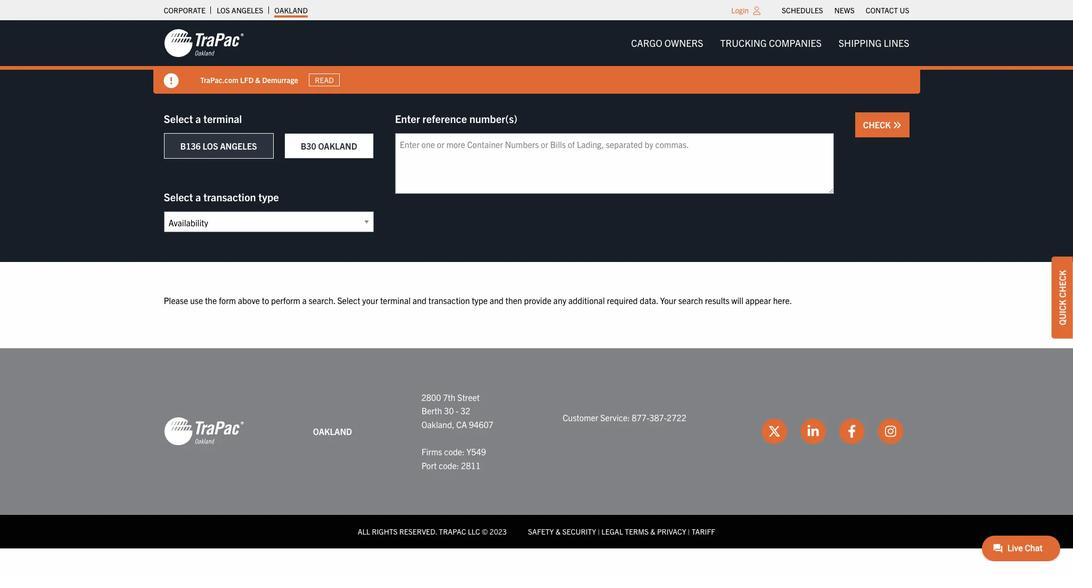Task type: locate. For each thing, give the bounding box(es) containing it.
type
[[259, 190, 279, 204], [472, 295, 488, 306]]

terminal
[[204, 112, 242, 125], [380, 295, 411, 306]]

data.
[[640, 295, 659, 306]]

results
[[706, 295, 730, 306]]

select down b136
[[164, 190, 193, 204]]

los right "corporate"
[[217, 5, 230, 15]]

1 horizontal spatial |
[[688, 527, 690, 537]]

& right the safety
[[556, 527, 561, 537]]

0 horizontal spatial check
[[864, 119, 893, 130]]

1 | from the left
[[598, 527, 600, 537]]

1 vertical spatial check
[[1058, 270, 1069, 298]]

0 horizontal spatial |
[[598, 527, 600, 537]]

select up b136
[[164, 112, 193, 125]]

1 vertical spatial transaction
[[429, 295, 470, 306]]

ca
[[457, 419, 467, 430]]

& right 'terms'
[[651, 527, 656, 537]]

berth
[[422, 406, 442, 416]]

2722
[[667, 412, 687, 423]]

select left your
[[338, 295, 360, 306]]

1 vertical spatial oakland
[[318, 141, 357, 151]]

quick
[[1058, 300, 1069, 326]]

and right your
[[413, 295, 427, 306]]

oakland image inside footer
[[164, 417, 244, 447]]

trapac.com
[[200, 75, 238, 85]]

code: up 2811
[[444, 447, 465, 457]]

0 vertical spatial terminal
[[204, 112, 242, 125]]

menu bar
[[777, 3, 916, 18], [623, 32, 919, 54]]

1 and from the left
[[413, 295, 427, 306]]

and
[[413, 295, 427, 306], [490, 295, 504, 306]]

footer
[[0, 348, 1074, 549]]

and left then at the bottom of page
[[490, 295, 504, 306]]

2 vertical spatial oakland
[[313, 426, 352, 437]]

use
[[190, 295, 203, 306]]

1 vertical spatial select
[[164, 190, 193, 204]]

footer containing 2800 7th street
[[0, 348, 1074, 549]]

oakland image
[[164, 28, 244, 58], [164, 417, 244, 447]]

a for terminal
[[196, 112, 201, 125]]

llc
[[468, 527, 481, 537]]

to
[[262, 295, 269, 306]]

any
[[554, 295, 567, 306]]

1 vertical spatial menu bar
[[623, 32, 919, 54]]

a left search.
[[302, 295, 307, 306]]

cargo
[[632, 37, 663, 49]]

firms
[[422, 447, 442, 457]]

menu bar up shipping
[[777, 3, 916, 18]]

light image
[[754, 6, 761, 15]]

the
[[205, 295, 217, 306]]

0 vertical spatial check
[[864, 119, 893, 130]]

a up b136
[[196, 112, 201, 125]]

los angeles link
[[217, 3, 263, 18]]

| left legal
[[598, 527, 600, 537]]

number(s)
[[470, 112, 518, 125]]

0 horizontal spatial and
[[413, 295, 427, 306]]

security
[[563, 527, 597, 537]]

|
[[598, 527, 600, 537], [688, 527, 690, 537]]

oakland link
[[275, 3, 308, 18]]

trapac
[[439, 527, 466, 537]]

legal
[[602, 527, 624, 537]]

angeles left oakland link at top
[[232, 5, 263, 15]]

los right b136
[[203, 141, 218, 151]]

0 vertical spatial code:
[[444, 447, 465, 457]]

above
[[238, 295, 260, 306]]

menu bar containing cargo owners
[[623, 32, 919, 54]]

0 vertical spatial a
[[196, 112, 201, 125]]

1 vertical spatial terminal
[[380, 295, 411, 306]]

0 vertical spatial transaction
[[204, 190, 256, 204]]

angeles down select a terminal
[[220, 141, 257, 151]]

a
[[196, 112, 201, 125], [196, 190, 201, 204], [302, 295, 307, 306]]

legal terms & privacy link
[[602, 527, 687, 537]]

enter reference number(s)
[[395, 112, 518, 125]]

companies
[[770, 37, 822, 49]]

1 horizontal spatial terminal
[[380, 295, 411, 306]]

contact us
[[866, 5, 910, 15]]

tariff link
[[692, 527, 716, 537]]

customer service: 877-387-2722
[[563, 412, 687, 423]]

code:
[[444, 447, 465, 457], [439, 460, 459, 471]]

corporate link
[[164, 3, 206, 18]]

1 vertical spatial oakland image
[[164, 417, 244, 447]]

solid image
[[893, 121, 902, 130]]

| left tariff
[[688, 527, 690, 537]]

login
[[732, 5, 749, 15]]

trucking companies link
[[712, 32, 831, 54]]

oakland
[[275, 5, 308, 15], [318, 141, 357, 151], [313, 426, 352, 437]]

1 oakland image from the top
[[164, 28, 244, 58]]

check inside button
[[864, 119, 893, 130]]

will
[[732, 295, 744, 306]]

banner
[[0, 20, 1074, 94]]

1 vertical spatial los
[[203, 141, 218, 151]]

trapac.com lfd & demurrage
[[200, 75, 298, 85]]

provide
[[524, 295, 552, 306]]

0 horizontal spatial transaction
[[204, 190, 256, 204]]

trucking
[[721, 37, 767, 49]]

your
[[661, 295, 677, 306]]

then
[[506, 295, 523, 306]]

1 horizontal spatial type
[[472, 295, 488, 306]]

privacy
[[658, 527, 687, 537]]

menu bar down light image
[[623, 32, 919, 54]]

select
[[164, 112, 193, 125], [164, 190, 193, 204], [338, 295, 360, 306]]

2 | from the left
[[688, 527, 690, 537]]

cargo owners
[[632, 37, 704, 49]]

los
[[217, 5, 230, 15], [203, 141, 218, 151]]

schedules
[[782, 5, 824, 15]]

a down b136
[[196, 190, 201, 204]]

0 vertical spatial oakland image
[[164, 28, 244, 58]]

0 vertical spatial select
[[164, 112, 193, 125]]

news
[[835, 5, 855, 15]]

1 horizontal spatial check
[[1058, 270, 1069, 298]]

0 vertical spatial type
[[259, 190, 279, 204]]

select a terminal
[[164, 112, 242, 125]]

2 oakland image from the top
[[164, 417, 244, 447]]

check button
[[856, 112, 910, 137]]

corporate
[[164, 5, 206, 15]]

check
[[864, 119, 893, 130], [1058, 270, 1069, 298]]

reference
[[423, 112, 467, 125]]

0 vertical spatial menu bar
[[777, 3, 916, 18]]

terminal right your
[[380, 295, 411, 306]]

2 and from the left
[[490, 295, 504, 306]]

service:
[[601, 412, 630, 423]]

demurrage
[[262, 75, 298, 85]]

safety & security link
[[528, 527, 597, 537]]

terms
[[625, 527, 649, 537]]

7th
[[443, 392, 456, 403]]

& right lfd
[[255, 75, 260, 85]]

1 vertical spatial a
[[196, 190, 201, 204]]

angeles
[[232, 5, 263, 15], [220, 141, 257, 151]]

code: right port at the left bottom of the page
[[439, 460, 459, 471]]

1 horizontal spatial and
[[490, 295, 504, 306]]

here.
[[774, 295, 793, 306]]

terminal up the 'b136 los angeles'
[[204, 112, 242, 125]]

2 vertical spatial select
[[338, 295, 360, 306]]

cargo owners link
[[623, 32, 712, 54]]



Task type: vqa. For each thing, say whether or not it's contained in the screenshot.
second and from the right
yes



Task type: describe. For each thing, give the bounding box(es) containing it.
b30
[[301, 141, 316, 151]]

us
[[900, 5, 910, 15]]

2 vertical spatial a
[[302, 295, 307, 306]]

please use the form above to perform a search. select your terminal and transaction type and then provide any additional required data. your search results will appear here.
[[164, 295, 793, 306]]

los angeles
[[217, 5, 263, 15]]

b136
[[180, 141, 201, 151]]

b30 oakland
[[301, 141, 357, 151]]

safety & security | legal terms & privacy | tariff
[[528, 527, 716, 537]]

read
[[315, 75, 334, 85]]

lfd
[[240, 75, 253, 85]]

select for select a terminal
[[164, 112, 193, 125]]

1 vertical spatial type
[[472, 295, 488, 306]]

contact us link
[[866, 3, 910, 18]]

please
[[164, 295, 188, 306]]

tariff
[[692, 527, 716, 537]]

your
[[362, 295, 379, 306]]

owners
[[665, 37, 704, 49]]

2 horizontal spatial &
[[651, 527, 656, 537]]

search
[[679, 295, 704, 306]]

2800 7th street berth 30 - 32 oakland, ca 94607
[[422, 392, 494, 430]]

all rights reserved. trapac llc © 2023
[[358, 527, 507, 537]]

0 vertical spatial angeles
[[232, 5, 263, 15]]

94607
[[469, 419, 494, 430]]

-
[[456, 406, 459, 416]]

reserved.
[[400, 527, 437, 537]]

firms code:  y549 port code:  2811
[[422, 447, 486, 471]]

perform
[[271, 295, 301, 306]]

form
[[219, 295, 236, 306]]

safety
[[528, 527, 554, 537]]

menu bar containing schedules
[[777, 3, 916, 18]]

0 vertical spatial los
[[217, 5, 230, 15]]

1 horizontal spatial transaction
[[429, 295, 470, 306]]

select a transaction type
[[164, 190, 279, 204]]

news link
[[835, 3, 855, 18]]

rights
[[372, 527, 398, 537]]

customer
[[563, 412, 599, 423]]

y549
[[467, 447, 486, 457]]

2800
[[422, 392, 441, 403]]

banner containing cargo owners
[[0, 20, 1074, 94]]

shipping lines link
[[831, 32, 919, 54]]

©
[[482, 527, 488, 537]]

387-
[[650, 412, 667, 423]]

Enter reference number(s) text field
[[395, 133, 835, 194]]

read link
[[309, 73, 340, 86]]

login link
[[732, 5, 749, 15]]

0 horizontal spatial terminal
[[204, 112, 242, 125]]

0 horizontal spatial &
[[255, 75, 260, 85]]

a for transaction
[[196, 190, 201, 204]]

30
[[444, 406, 454, 416]]

search.
[[309, 295, 336, 306]]

port
[[422, 460, 437, 471]]

0 horizontal spatial type
[[259, 190, 279, 204]]

shipping lines
[[839, 37, 910, 49]]

select for select a transaction type
[[164, 190, 193, 204]]

oakland,
[[422, 419, 455, 430]]

1 vertical spatial code:
[[439, 460, 459, 471]]

quick check
[[1058, 270, 1069, 326]]

enter
[[395, 112, 420, 125]]

2811
[[461, 460, 481, 471]]

quick check link
[[1053, 257, 1074, 339]]

additional
[[569, 295, 605, 306]]

contact
[[866, 5, 899, 15]]

schedules link
[[782, 3, 824, 18]]

street
[[458, 392, 480, 403]]

lines
[[884, 37, 910, 49]]

0 vertical spatial oakland
[[275, 5, 308, 15]]

oakland inside footer
[[313, 426, 352, 437]]

32
[[461, 406, 471, 416]]

appear
[[746, 295, 772, 306]]

all
[[358, 527, 370, 537]]

877-
[[632, 412, 650, 423]]

1 vertical spatial angeles
[[220, 141, 257, 151]]

solid image
[[164, 74, 179, 88]]

shipping
[[839, 37, 882, 49]]

1 horizontal spatial &
[[556, 527, 561, 537]]

trucking companies
[[721, 37, 822, 49]]



